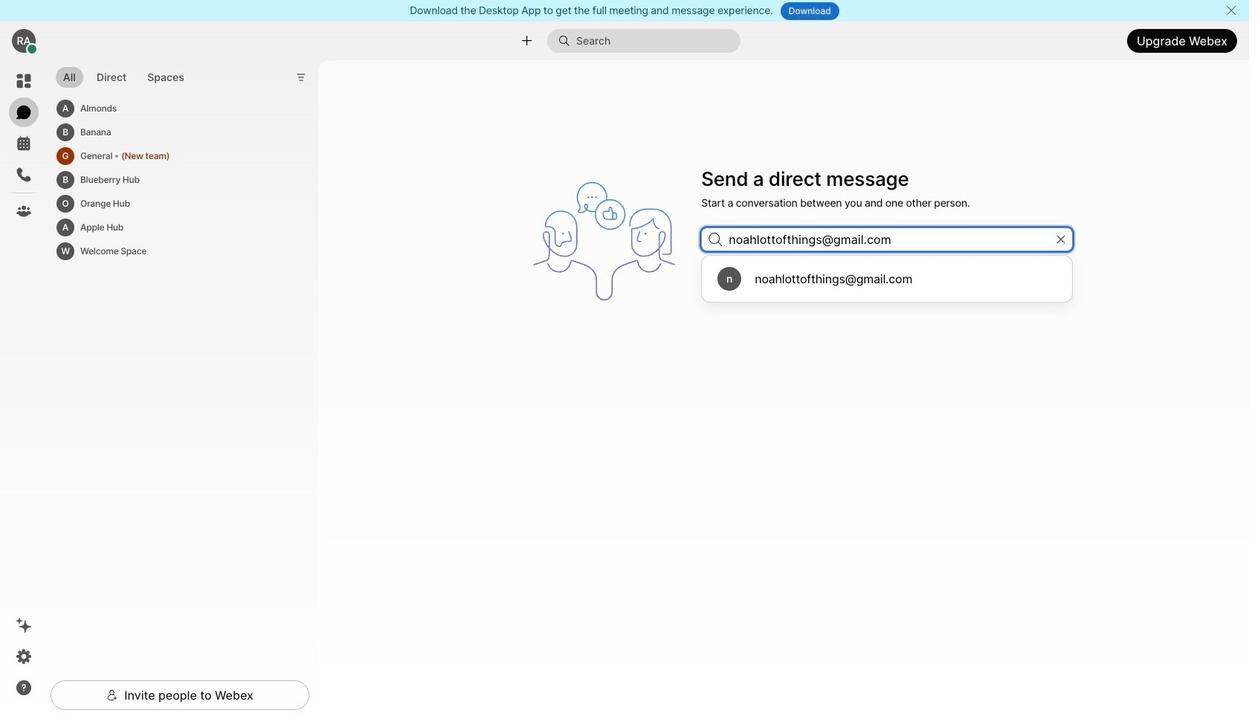 Task type: vqa. For each thing, say whether or not it's contained in the screenshot.
Add people by name or email text box
yes



Task type: locate. For each thing, give the bounding box(es) containing it.
search_18 image
[[709, 233, 722, 246]]

general list item
[[54, 144, 297, 168]]

webex tab list
[[9, 66, 39, 226]]

almonds list item
[[54, 96, 297, 120]]

navigation
[[0, 60, 48, 716]]

start a conversation between you and one other person. image
[[526, 163, 692, 320]]

blueberry hub list item
[[54, 168, 297, 192]]

apple hub list item
[[54, 215, 297, 239]]

orange hub list item
[[54, 192, 297, 215]]

tab list
[[52, 58, 195, 92]]

banana list item
[[54, 120, 297, 144]]



Task type: describe. For each thing, give the bounding box(es) containing it.
noahlottofthings@gmail.com list item
[[706, 260, 1069, 298]]

welcome space list item
[[54, 239, 297, 263]]

cancel_16 image
[[1225, 4, 1237, 16]]

Add people by name or email text field
[[701, 228, 1073, 252]]

(new team) element
[[121, 148, 170, 164]]



